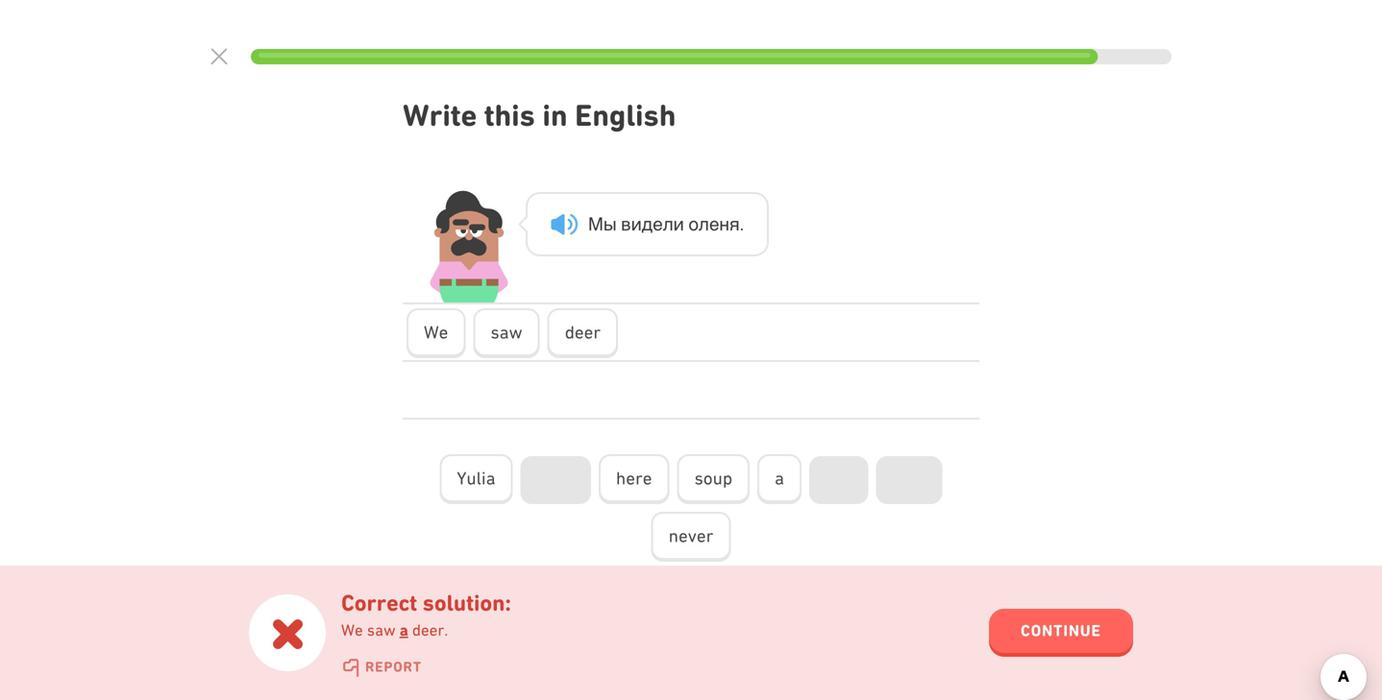 Task type: describe. For each thing, give the bounding box(es) containing it.
д
[[642, 214, 653, 235]]

2 е from the left
[[709, 214, 720, 235]]

continue
[[1021, 622, 1102, 641]]

a button
[[758, 455, 802, 505]]

deer button
[[548, 309, 618, 359]]

report
[[365, 659, 422, 676]]

here
[[616, 468, 652, 489]]

о
[[689, 214, 699, 235]]

в и д е л и о л е н я .
[[621, 214, 744, 235]]

report button
[[341, 659, 422, 678]]

deer.
[[412, 621, 448, 640]]

write
[[403, 98, 477, 133]]

1 л from the left
[[663, 214, 674, 235]]

yulia
[[457, 468, 496, 489]]

н
[[720, 214, 730, 235]]

write this in english
[[403, 98, 676, 133]]

we inside button
[[424, 322, 448, 343]]

soup
[[695, 468, 733, 489]]

ы
[[604, 214, 617, 235]]

in
[[543, 98, 568, 133]]



Task type: vqa. For each thing, say whether or not it's contained in the screenshot.
the leftmost е
yes



Task type: locate. For each thing, give the bounding box(es) containing it.
1 е from the left
[[653, 214, 663, 235]]

.
[[740, 214, 744, 235]]

0 horizontal spatial saw
[[367, 621, 396, 640]]

a
[[775, 468, 785, 489], [400, 621, 408, 640]]

english
[[575, 98, 676, 133]]

a inside button
[[775, 468, 785, 489]]

е
[[653, 214, 663, 235], [709, 214, 720, 235]]

0 horizontal spatial we
[[341, 621, 363, 640]]

я
[[730, 214, 740, 235]]

deer
[[565, 322, 601, 343]]

we left saw button
[[424, 322, 448, 343]]

м
[[588, 214, 604, 235]]

progress bar
[[251, 49, 1172, 64]]

0 vertical spatial saw
[[491, 322, 523, 343]]

и
[[631, 214, 642, 235], [674, 214, 684, 235]]

1 horizontal spatial л
[[699, 214, 709, 235]]

correct solution: we saw a deer.
[[341, 590, 511, 640]]

we button
[[407, 309, 466, 359]]

a left deer.
[[400, 621, 408, 640]]

л left н
[[699, 214, 709, 235]]

this
[[485, 98, 535, 133]]

в
[[621, 214, 631, 235]]

we
[[424, 322, 448, 343], [341, 621, 363, 640]]

2 и from the left
[[674, 214, 684, 235]]

never button
[[652, 513, 731, 562]]

never
[[669, 526, 714, 547]]

0 horizontal spatial е
[[653, 214, 663, 235]]

0 horizontal spatial a
[[400, 621, 408, 640]]

saw inside correct solution: we saw a deer.
[[367, 621, 396, 640]]

0 horizontal spatial л
[[663, 214, 674, 235]]

a inside correct solution: we saw a deer.
[[400, 621, 408, 640]]

yulia button
[[440, 455, 513, 505]]

saw inside button
[[491, 322, 523, 343]]

м ы
[[588, 214, 617, 235]]

1 horizontal spatial и
[[674, 214, 684, 235]]

1 horizontal spatial a
[[775, 468, 785, 489]]

1 vertical spatial saw
[[367, 621, 396, 640]]

we down correct
[[341, 621, 363, 640]]

2 л from the left
[[699, 214, 709, 235]]

1 vertical spatial we
[[341, 621, 363, 640]]

1 horizontal spatial е
[[709, 214, 720, 235]]

soup button
[[677, 455, 750, 505]]

correct
[[341, 590, 417, 617]]

1 и from the left
[[631, 214, 642, 235]]

continue button
[[989, 610, 1134, 658]]

л right д
[[663, 214, 674, 235]]

saw button
[[473, 309, 540, 359]]

0 vertical spatial a
[[775, 468, 785, 489]]

и left the о
[[674, 214, 684, 235]]

е left я
[[709, 214, 720, 235]]

saw
[[491, 322, 523, 343], [367, 621, 396, 640]]

a right "soup"
[[775, 468, 785, 489]]

е right в
[[653, 214, 663, 235]]

solution:
[[423, 590, 511, 617]]

1 horizontal spatial we
[[424, 322, 448, 343]]

0 vertical spatial we
[[424, 322, 448, 343]]

0 horizontal spatial и
[[631, 214, 642, 235]]

и right ы
[[631, 214, 642, 235]]

л
[[663, 214, 674, 235], [699, 214, 709, 235]]

1 vertical spatial a
[[400, 621, 408, 640]]

saw right we button
[[491, 322, 523, 343]]

here button
[[599, 455, 670, 505]]

we inside correct solution: we saw a deer.
[[341, 621, 363, 640]]

saw down correct
[[367, 621, 396, 640]]

1 horizontal spatial saw
[[491, 322, 523, 343]]



